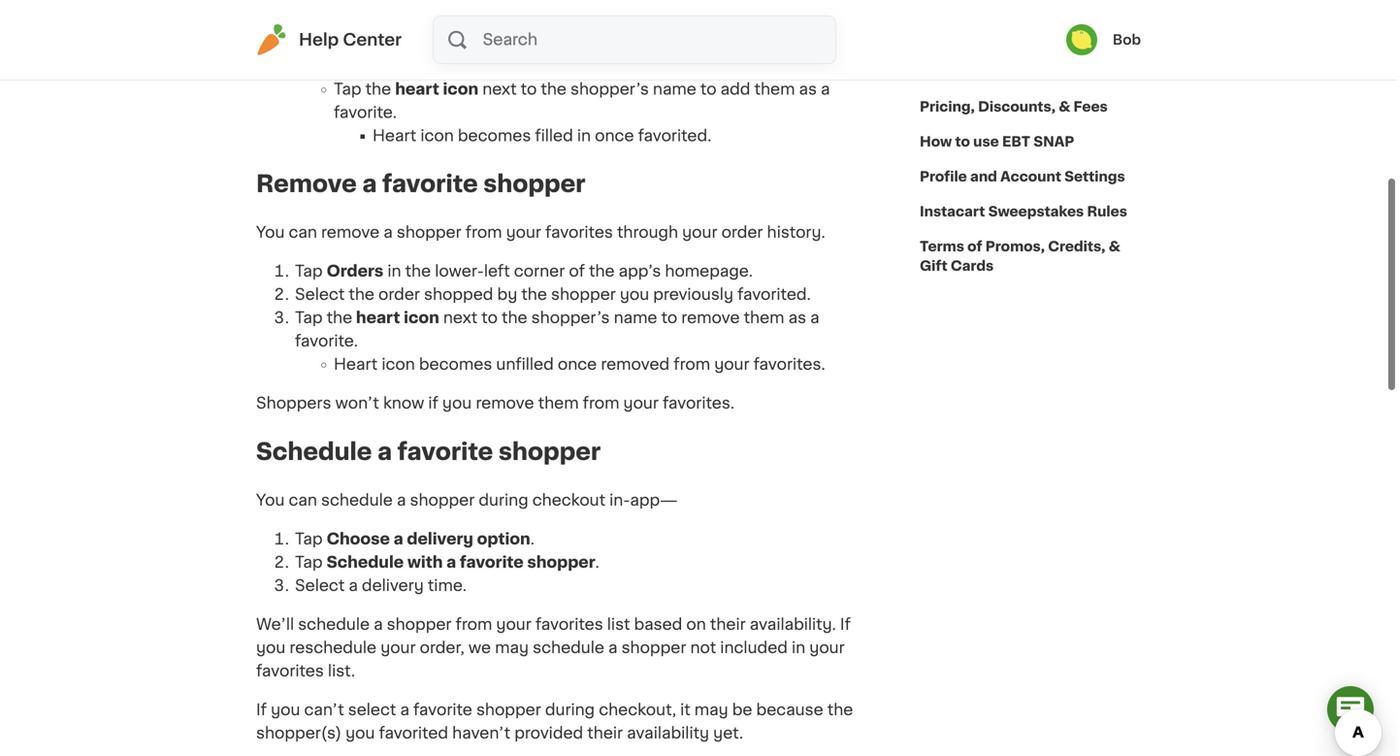 Task type: vqa. For each thing, say whether or not it's contained in the screenshot.
left 8
no



Task type: describe. For each thing, give the bounding box(es) containing it.
favorite inside if you can't select a favorite shopper during checkout, it may be because the shopper(s) you favorited haven't provided their availability yet.
[[414, 702, 473, 718]]

tap up shoppers
[[295, 310, 323, 326]]

unfilled
[[496, 357, 554, 372]]

as for tap orders in the lower-left corner of the app's homepage. select the order shopped by the shopper you previously favorited.
[[789, 310, 807, 326]]

in-
[[610, 493, 630, 508]]

you can remove a shopper from your favorites through your order history.
[[256, 225, 826, 240]]

app's inside tap orders in the lower-left corner of the app's homepage. select the order shopped by the shopper you previously favorited.
[[619, 264, 661, 279]]

select
[[348, 702, 396, 718]]

it
[[681, 702, 691, 718]]

with
[[408, 555, 443, 570]]

removed
[[601, 357, 670, 372]]

name for shopper
[[653, 81, 697, 97]]

homepage. inside tap orders in the lower-left corner of the app's homepage. select the order shopped by the shopper you previously favorited.
[[665, 264, 753, 279]]

schedule inside tap choose a delivery option . tap schedule with a favorite shopper . select a delivery time.
[[327, 555, 404, 570]]

if you can't select a favorite shopper during checkout, it may be because the shopper(s) you favorited haven't provided their availability yet.
[[256, 702, 854, 741]]

tap the heart icon for order
[[334, 81, 479, 97]]

shopper's for the
[[532, 310, 610, 326]]

can for remove
[[289, 225, 317, 240]]

homepage. inside orders in the lower-left corner of the app's homepage. select the order that was shopped by the shopper you want to favorite.
[[704, 11, 792, 27]]

instacart sweepstakes rules link
[[920, 194, 1128, 229]]

instacart image
[[256, 24, 287, 55]]

pricing, discounts, & fees link
[[920, 89, 1108, 124]]

your down availability.
[[810, 640, 845, 656]]

the inside next to the shopper's name to add them as a favorite. heart icon becomes filled in once favorited.
[[541, 81, 567, 97]]

of inside tap orders in the lower-left corner of the app's homepage. select the order shopped by the shopper you previously favorited.
[[569, 264, 585, 279]]

shoppers won't know if you remove them from your favorites.
[[256, 396, 735, 411]]

from inside the next to the shopper's name to remove them as a favorite. heart icon becomes unfilled once removed from your favorites.
[[674, 357, 711, 372]]

instacart
[[920, 205, 986, 218]]

orders inside orders in the lower-left corner of the app's homepage. select the order that was shopped by the shopper you want to favorite.
[[366, 11, 422, 27]]

we'll schedule a shopper from your favorites list based on their availability. if you reschedule your order, we may schedule a shopper not included in your favorites list.
[[256, 617, 851, 679]]

shopper inside if you can't select a favorite shopper during checkout, it may be because the shopper(s) you favorited haven't provided their availability yet.
[[477, 702, 541, 718]]

lower- inside orders in the lower-left corner of the app's homepage. select the order that was shopped by the shopper you want to favorite.
[[474, 11, 523, 27]]

favorite inside tap choose a delivery option . tap schedule with a favorite shopper . select a delivery time.
[[460, 555, 524, 570]]

your inside the next to the shopper's name to remove them as a favorite. heart icon becomes unfilled once removed from your favorites.
[[715, 357, 750, 372]]

pricing,
[[920, 100, 975, 114]]

heart for heart icon becomes filled in once favorited.
[[373, 128, 417, 143]]

by inside tap orders in the lower-left corner of the app's homepage. select the order shopped by the shopper you previously favorited.
[[498, 287, 518, 303]]

tap the heart icon for the
[[295, 310, 439, 326]]

favorite. for tap
[[295, 334, 358, 349]]

included
[[721, 640, 788, 656]]

once inside the next to the shopper's name to remove them as a favorite. heart icon becomes unfilled once removed from your favorites.
[[558, 357, 597, 372]]

favorited. inside tap orders in the lower-left corner of the app's homepage. select the order shopped by the shopper you previously favorited.
[[738, 287, 811, 303]]

to down was
[[521, 81, 537, 97]]

0 vertical spatial schedule
[[256, 440, 372, 464]]

be
[[733, 702, 753, 718]]

your down option
[[496, 617, 532, 632]]

next for was
[[483, 81, 517, 97]]

as for orders in the lower-left corner of the app's homepage. select the order that was shopped by the shopper you want to favorite.
[[799, 81, 817, 97]]

bob link
[[1067, 24, 1142, 55]]

from down "removed"
[[583, 396, 620, 411]]

shopper up order,
[[387, 617, 452, 632]]

next to the shopper's name to add them as a favorite. heart icon becomes filled in once favorited.
[[334, 81, 830, 143]]

corner inside orders in the lower-left corner of the app's homepage. select the order that was shopped by the shopper you want to favorite.
[[553, 11, 604, 27]]

you for you can remove a shopper from your favorites through your order history.
[[256, 225, 285, 240]]

shopper inside orders in the lower-left corner of the app's homepage. select the order that was shopped by the shopper you want to favorite.
[[660, 35, 725, 50]]

pricing, discounts, & fees
[[920, 100, 1108, 114]]

remove
[[256, 173, 357, 196]]

1 vertical spatial order
[[722, 225, 763, 240]]

next for shopped
[[443, 310, 478, 326]]

ebt
[[1003, 135, 1031, 149]]

in inside next to the shopper's name to add them as a favorite. heart icon becomes filled in once favorited.
[[577, 128, 591, 143]]

of inside terms of promos, credits, & gift cards
[[968, 240, 983, 253]]

availability
[[627, 726, 710, 741]]

the inside the next to the shopper's name to remove them as a favorite. heart icon becomes unfilled once removed from your favorites.
[[502, 310, 528, 326]]

discounts,
[[979, 100, 1056, 114]]

you right if
[[443, 396, 472, 411]]

delivery link
[[920, 54, 980, 89]]

a down remove a favorite shopper
[[384, 225, 393, 240]]

1 vertical spatial schedule
[[298, 617, 370, 632]]

previously
[[654, 287, 734, 303]]

icon down that
[[443, 81, 479, 97]]

fees
[[1074, 100, 1108, 114]]

option
[[477, 531, 531, 547]]

during inside if you can't select a favorite shopper during checkout, it may be because the shopper(s) you favorited haven't provided their availability yet.
[[545, 702, 595, 718]]

may inside if you can't select a favorite shopper during checkout, it may be because the shopper(s) you favorited haven't provided their availability yet.
[[695, 702, 729, 718]]

instacart sweepstakes rules
[[920, 205, 1128, 218]]

1 vertical spatial favorites.
[[663, 396, 735, 411]]

delivery
[[920, 65, 980, 79]]

shopper down remove a favorite shopper
[[397, 225, 462, 240]]

a down know
[[378, 440, 392, 464]]

filled
[[535, 128, 573, 143]]

terms
[[920, 240, 965, 253]]

center
[[343, 32, 402, 48]]

favorited. inside next to the shopper's name to add them as a favorite. heart icon becomes filled in once favorited.
[[638, 128, 712, 143]]

to left add
[[701, 81, 717, 97]]

schedule a favorite shopper
[[256, 440, 601, 464]]

a inside if you can't select a favorite shopper during checkout, it may be because the shopper(s) you favorited haven't provided their availability yet.
[[400, 702, 410, 718]]

in inside orders in the lower-left corner of the app's homepage. select the order that was shopped by the shopper you want to favorite.
[[426, 11, 440, 27]]

shopped inside tap orders in the lower-left corner of the app's homepage. select the order shopped by the shopper you previously favorited.
[[424, 287, 494, 303]]

orders inside tap orders in the lower-left corner of the app's homepage. select the order shopped by the shopper you previously favorited.
[[327, 264, 384, 279]]

app—
[[630, 493, 678, 508]]

0 horizontal spatial remove
[[321, 225, 380, 240]]

becomes for unfilled
[[419, 357, 492, 372]]

order inside tap orders in the lower-left corner of the app's homepage. select the order shopped by the shopper you previously favorited.
[[379, 287, 420, 303]]

a right the remove
[[362, 173, 377, 196]]

name for you
[[614, 310, 658, 326]]

if
[[428, 396, 439, 411]]

a up "time."
[[447, 555, 456, 570]]

know
[[383, 396, 424, 411]]

can't
[[304, 702, 344, 718]]

& inside terms of promos, credits, & gift cards
[[1109, 240, 1121, 253]]

want
[[762, 35, 800, 50]]

remove a favorite shopper
[[256, 173, 586, 196]]

you inside we'll schedule a shopper from your favorites list based on their availability. if you reschedule your order, we may schedule a shopper not included in your favorites list.
[[256, 640, 286, 656]]

how to use ebt snap
[[920, 135, 1075, 149]]

through
[[617, 225, 679, 240]]

your up tap orders in the lower-left corner of the app's homepage. select the order shopped by the shopper you previously favorited.
[[506, 225, 542, 240]]

bob
[[1113, 33, 1142, 47]]

help center
[[299, 32, 402, 48]]

that
[[463, 35, 494, 50]]

a inside the next to the shopper's name to remove them as a favorite. heart icon becomes unfilled once removed from your favorites.
[[811, 310, 820, 326]]

we
[[469, 640, 491, 656]]

you up shopper(s)
[[271, 702, 300, 718]]

a right choose
[[394, 531, 403, 547]]

left inside tap orders in the lower-left corner of the app's homepage. select the order shopped by the shopper you previously favorited.
[[484, 264, 510, 279]]

and
[[971, 170, 998, 183]]

credits,
[[1049, 240, 1106, 253]]

your right through
[[683, 225, 718, 240]]

your down "removed"
[[624, 396, 659, 411]]

order inside orders in the lower-left corner of the app's homepage. select the order that was shopped by the shopper you want to favorite.
[[417, 35, 459, 50]]

2 vertical spatial schedule
[[533, 640, 605, 656]]

if inside if you can't select a favorite shopper during checkout, it may be because the shopper(s) you favorited haven't provided their availability yet.
[[256, 702, 267, 718]]

you inside tap orders in the lower-left corner of the app's homepage. select the order shopped by the shopper you previously favorited.
[[620, 287, 650, 303]]

2 vertical spatial them
[[538, 396, 579, 411]]

based
[[634, 617, 683, 632]]

1 vertical spatial delivery
[[362, 578, 424, 594]]

cards
[[951, 259, 994, 273]]

promos,
[[986, 240, 1045, 253]]

checkout,
[[599, 702, 677, 718]]

list.
[[328, 663, 355, 679]]

heart for heart icon becomes unfilled once removed from your favorites.
[[334, 357, 378, 372]]

0 vertical spatial during
[[479, 493, 529, 508]]

checkout
[[533, 493, 606, 508]]

tap up 'reschedule'
[[295, 555, 323, 570]]

0 vertical spatial schedule
[[321, 493, 393, 508]]

gift
[[920, 259, 948, 273]]

help center link
[[256, 24, 402, 55]]

select inside tap orders in the lower-left corner of the app's homepage. select the order shopped by the shopper you previously favorited.
[[295, 287, 345, 303]]

favorited
[[379, 726, 449, 741]]

tap orders in the lower-left corner of the app's homepage. select the order shopped by the shopper you previously favorited.
[[295, 264, 811, 303]]



Task type: locate. For each thing, give the bounding box(es) containing it.
1 vertical spatial name
[[614, 310, 658, 326]]

heart up remove a favorite shopper
[[373, 128, 417, 143]]

1 vertical spatial select
[[295, 287, 345, 303]]

& left the fees
[[1059, 100, 1071, 114]]

remove down the remove
[[321, 225, 380, 240]]

0 vertical spatial favorites
[[546, 225, 613, 240]]

to inside orders in the lower-left corner of the app's homepage. select the order that was shopped by the shopper you want to favorite.
[[804, 35, 820, 50]]

2 vertical spatial remove
[[476, 396, 534, 411]]

2 vertical spatial favorite.
[[295, 334, 358, 349]]

1 horizontal spatial favorited.
[[738, 287, 811, 303]]

rules
[[1088, 205, 1128, 218]]

next to the shopper's name to remove them as a favorite. heart icon becomes unfilled once removed from your favorites.
[[295, 310, 826, 372]]

you down select
[[346, 726, 375, 741]]

tap down the remove
[[295, 264, 323, 279]]

1 vertical spatial may
[[695, 702, 729, 718]]

1 vertical spatial app's
[[619, 264, 661, 279]]

2 vertical spatial of
[[569, 264, 585, 279]]

next up shoppers won't know if you remove them from your favorites.
[[443, 310, 478, 326]]

use
[[974, 135, 1000, 149]]

may right we
[[495, 640, 529, 656]]

their inside we'll schedule a shopper from your favorites list based on their availability. if you reschedule your order, we may schedule a shopper not included in your favorites list.
[[710, 617, 746, 632]]

next down was
[[483, 81, 517, 97]]

0 vertical spatial by
[[606, 35, 626, 50]]

1 vertical spatial if
[[256, 702, 267, 718]]

0 vertical spatial heart
[[373, 128, 417, 143]]

0 horizontal spatial if
[[256, 702, 267, 718]]

1 vertical spatial shopped
[[424, 287, 494, 303]]

0 horizontal spatial during
[[479, 493, 529, 508]]

0 vertical spatial remove
[[321, 225, 380, 240]]

1 vertical spatial orders
[[327, 264, 384, 279]]

0 horizontal spatial &
[[1059, 100, 1071, 114]]

shopper's down orders in the lower-left corner of the app's homepage. select the order that was shopped by the shopper you want to favorite.
[[571, 81, 649, 97]]

choose
[[327, 531, 390, 547]]

you
[[256, 225, 285, 240], [256, 493, 285, 508]]

0 vertical spatial if
[[841, 617, 851, 632]]

as
[[799, 81, 817, 97], [789, 310, 807, 326]]

favorite.
[[334, 58, 397, 74], [334, 105, 397, 120], [295, 334, 358, 349]]

a down list
[[609, 640, 618, 656]]

you down we'll
[[256, 640, 286, 656]]

0 vertical spatial left
[[523, 11, 549, 27]]

them
[[755, 81, 795, 97], [744, 310, 785, 326], [538, 396, 579, 411]]

0 vertical spatial corner
[[553, 11, 604, 27]]

0 vertical spatial shopper's
[[571, 81, 649, 97]]

shopped inside orders in the lower-left corner of the app's homepage. select the order that was shopped by the shopper you want to favorite.
[[533, 35, 602, 50]]

1 vertical spatial &
[[1109, 240, 1121, 253]]

heart down center at the left top of the page
[[395, 81, 439, 97]]

becomes left filled
[[458, 128, 531, 143]]

1 horizontal spatial may
[[695, 702, 729, 718]]

lower- up was
[[474, 11, 523, 27]]

their right on
[[710, 617, 746, 632]]

the inside if you can't select a favorite shopper during checkout, it may be because the shopper(s) you favorited haven't provided their availability yet.
[[828, 702, 854, 718]]

0 vertical spatial may
[[495, 640, 529, 656]]

favorites left list
[[536, 617, 603, 632]]

a inside next to the shopper's name to add them as a favorite. heart icon becomes filled in once favorited.
[[821, 81, 830, 97]]

0 vertical spatial them
[[755, 81, 795, 97]]

if up shopper(s)
[[256, 702, 267, 718]]

shopper down based
[[622, 640, 687, 656]]

2 vertical spatial select
[[295, 578, 345, 594]]

heart for order
[[395, 81, 439, 97]]

1 horizontal spatial left
[[523, 11, 549, 27]]

0 vertical spatial of
[[608, 11, 624, 27]]

once right unfilled
[[558, 357, 597, 372]]

0 vertical spatial &
[[1059, 100, 1071, 114]]

from right "removed"
[[674, 357, 711, 372]]

sweepstakes
[[989, 205, 1084, 218]]

1 vertical spatial you
[[256, 493, 285, 508]]

snap
[[1034, 135, 1075, 149]]

them for add
[[755, 81, 795, 97]]

once inside next to the shopper's name to add them as a favorite. heart icon becomes filled in once favorited.
[[595, 128, 634, 143]]

heart up won't
[[334, 357, 378, 372]]

time.
[[428, 578, 467, 594]]

remove down unfilled
[[476, 396, 534, 411]]

becomes for filled
[[458, 128, 531, 143]]

favorites up tap orders in the lower-left corner of the app's homepage. select the order shopped by the shopper you previously favorited.
[[546, 225, 613, 240]]

2 vertical spatial favorites
[[256, 663, 324, 679]]

schedule up choose
[[321, 493, 393, 508]]

to up unfilled
[[482, 310, 498, 326]]

0 vertical spatial you
[[256, 225, 285, 240]]

by up the next to the shopper's name to remove them as a favorite. heart icon becomes unfilled once removed from your favorites.
[[498, 287, 518, 303]]

you inside orders in the lower-left corner of the app's homepage. select the order that was shopped by the shopper you want to favorite.
[[729, 35, 758, 50]]

1 vertical spatial next
[[443, 310, 478, 326]]

shopper inside tap orders in the lower-left corner of the app's homepage. select the order shopped by the shopper you previously favorited.
[[551, 287, 616, 303]]

your down previously
[[715, 357, 750, 372]]

them down unfilled
[[538, 396, 579, 411]]

schedule down shoppers
[[256, 440, 372, 464]]

as down want
[[799, 81, 817, 97]]

0 vertical spatial tap the heart icon
[[334, 81, 479, 97]]

them down history.
[[744, 310, 785, 326]]

2 horizontal spatial remove
[[682, 310, 740, 326]]

1 vertical spatial favorites
[[536, 617, 603, 632]]

1 vertical spatial can
[[289, 493, 317, 508]]

availability.
[[750, 617, 837, 632]]

0 horizontal spatial by
[[498, 287, 518, 303]]

1 can from the top
[[289, 225, 317, 240]]

heart up won't
[[356, 310, 400, 326]]

icon up if
[[404, 310, 439, 326]]

1 vertical spatial of
[[968, 240, 983, 253]]

their
[[710, 617, 746, 632], [588, 726, 623, 741]]

delivery up with on the bottom of page
[[407, 531, 474, 547]]

you
[[729, 35, 758, 50], [620, 287, 650, 303], [443, 396, 472, 411], [256, 640, 286, 656], [271, 702, 300, 718], [346, 726, 375, 741]]

1 horizontal spatial of
[[608, 11, 624, 27]]

0 horizontal spatial may
[[495, 640, 529, 656]]

order
[[417, 35, 459, 50], [722, 225, 763, 240], [379, 287, 420, 303]]

won't
[[335, 396, 379, 411]]

0 vertical spatial favorite.
[[334, 58, 397, 74]]

shopper up you can remove a shopper from your favorites through your order history.
[[484, 173, 586, 196]]

user avatar image
[[1067, 24, 1098, 55]]

was
[[498, 35, 529, 50]]

Search search field
[[481, 17, 836, 63]]

in
[[426, 11, 440, 27], [577, 128, 591, 143], [388, 264, 401, 279], [792, 640, 806, 656]]

0 horizontal spatial their
[[588, 726, 623, 741]]

1 vertical spatial by
[[498, 287, 518, 303]]

remove inside the next to the shopper's name to remove them as a favorite. heart icon becomes unfilled once removed from your favorites.
[[682, 310, 740, 326]]

favorite. inside the next to the shopper's name to remove them as a favorite. heart icon becomes unfilled once removed from your favorites.
[[295, 334, 358, 349]]

app's inside orders in the lower-left corner of the app's homepage. select the order that was shopped by the shopper you want to favorite.
[[658, 11, 700, 27]]

2 horizontal spatial of
[[968, 240, 983, 253]]

once
[[595, 128, 634, 143], [558, 357, 597, 372]]

& down rules
[[1109, 240, 1121, 253]]

&
[[1059, 100, 1071, 114], [1109, 240, 1121, 253]]

heart inside the next to the shopper's name to remove them as a favorite. heart icon becomes unfilled once removed from your favorites.
[[334, 357, 378, 372]]

them right add
[[755, 81, 795, 97]]

list
[[607, 617, 630, 632]]

0 vertical spatial favorites.
[[754, 357, 826, 372]]

1 horizontal spatial remove
[[476, 396, 534, 411]]

2 can from the top
[[289, 493, 317, 508]]

schedule
[[256, 440, 372, 464], [327, 555, 404, 570]]

next
[[483, 81, 517, 97], [443, 310, 478, 326]]

0 vertical spatial select
[[334, 35, 384, 50]]

next inside next to the shopper's name to add them as a favorite. heart icon becomes filled in once favorited.
[[483, 81, 517, 97]]

1 vertical spatial remove
[[682, 310, 740, 326]]

1 horizontal spatial next
[[483, 81, 517, 97]]

1 vertical spatial homepage.
[[665, 264, 753, 279]]

profile and account settings link
[[920, 159, 1126, 194]]

the
[[444, 11, 470, 27], [628, 11, 654, 27], [388, 35, 413, 50], [630, 35, 656, 50], [366, 81, 391, 97], [541, 81, 567, 97], [405, 264, 431, 279], [589, 264, 615, 279], [349, 287, 375, 303], [522, 287, 547, 303], [327, 310, 353, 326], [502, 310, 528, 326], [828, 702, 854, 718]]

how to use ebt snap link
[[920, 124, 1075, 159]]

select inside orders in the lower-left corner of the app's homepage. select the order that was shopped by the shopper you want to favorite.
[[334, 35, 384, 50]]

we'll
[[256, 617, 294, 632]]

shopper's inside the next to the shopper's name to remove them as a favorite. heart icon becomes unfilled once removed from your favorites.
[[532, 310, 610, 326]]

1 vertical spatial once
[[558, 357, 597, 372]]

in inside tap orders in the lower-left corner of the app's homepage. select the order shopped by the shopper you previously favorited.
[[388, 264, 401, 279]]

tap
[[334, 81, 362, 97], [295, 264, 323, 279], [295, 310, 323, 326], [295, 531, 323, 547], [295, 555, 323, 570]]

order,
[[420, 640, 465, 656]]

icon
[[443, 81, 479, 97], [421, 128, 454, 143], [404, 310, 439, 326], [382, 357, 415, 372]]

to left use
[[956, 135, 971, 149]]

heart for the
[[356, 310, 400, 326]]

history.
[[767, 225, 826, 240]]

a up 'reschedule'
[[374, 617, 383, 632]]

favorite. inside orders in the lower-left corner of the app's homepage. select the order that was shopped by the shopper you want to favorite.
[[334, 58, 397, 74]]

shopper up add
[[660, 35, 725, 50]]

left inside orders in the lower-left corner of the app's homepage. select the order that was shopped by the shopper you want to favorite.
[[523, 11, 549, 27]]

to right want
[[804, 35, 820, 50]]

left down you can remove a shopper from your favorites through your order history.
[[484, 264, 510, 279]]

0 vertical spatial .
[[531, 531, 535, 547]]

left up was
[[523, 11, 549, 27]]

in inside we'll schedule a shopper from your favorites list based on their availability. if you reschedule your order, we may schedule a shopper not included in your favorites list.
[[792, 640, 806, 656]]

shopper up the next to the shopper's name to remove them as a favorite. heart icon becomes unfilled once removed from your favorites.
[[551, 287, 616, 303]]

during
[[479, 493, 529, 508], [545, 702, 595, 718]]

you can schedule a shopper during checkout in-app—
[[256, 493, 678, 508]]

0 horizontal spatial shopped
[[424, 287, 494, 303]]

select inside tap choose a delivery option . tap schedule with a favorite shopper . select a delivery time.
[[295, 578, 345, 594]]

during up option
[[479, 493, 529, 508]]

0 vertical spatial orders
[[366, 11, 422, 27]]

shopper down option
[[527, 555, 596, 570]]

of inside orders in the lower-left corner of the app's homepage. select the order that was shopped by the shopper you want to favorite.
[[608, 11, 624, 27]]

a down choose
[[349, 578, 358, 594]]

favorite. inside next to the shopper's name to add them as a favorite. heart icon becomes filled in once favorited.
[[334, 105, 397, 120]]

1 vertical spatial left
[[484, 264, 510, 279]]

0 vertical spatial favorited.
[[638, 128, 712, 143]]

profile
[[920, 170, 968, 183]]

may right it
[[695, 702, 729, 718]]

shopper's down tap orders in the lower-left corner of the app's homepage. select the order shopped by the shopper you previously favorited.
[[532, 310, 610, 326]]

2 vertical spatial order
[[379, 287, 420, 303]]

name inside next to the shopper's name to add them as a favorite. heart icon becomes filled in once favorited.
[[653, 81, 697, 97]]

1 vertical spatial lower-
[[435, 264, 484, 279]]

1 horizontal spatial &
[[1109, 240, 1121, 253]]

orders in the lower-left corner of the app's homepage. select the order that was shopped by the shopper you want to favorite.
[[334, 11, 820, 74]]

remove down previously
[[682, 310, 740, 326]]

0 vertical spatial order
[[417, 35, 459, 50]]

your
[[506, 225, 542, 240], [683, 225, 718, 240], [715, 357, 750, 372], [624, 396, 659, 411], [496, 617, 532, 632], [381, 640, 416, 656], [810, 640, 845, 656]]

add
[[721, 81, 751, 97]]

schedule down choose
[[327, 555, 404, 570]]

1 vertical spatial schedule
[[327, 555, 404, 570]]

1 horizontal spatial .
[[596, 555, 600, 570]]

0 horizontal spatial next
[[443, 310, 478, 326]]

becomes inside next to the shopper's name to add them as a favorite. heart icon becomes filled in once favorited.
[[458, 128, 531, 143]]

1 vertical spatial tap the heart icon
[[295, 310, 439, 326]]

delivery down with on the bottom of page
[[362, 578, 424, 594]]

1 horizontal spatial favorites.
[[754, 357, 826, 372]]

1 horizontal spatial by
[[606, 35, 626, 50]]

0 vertical spatial becomes
[[458, 128, 531, 143]]

can for schedule
[[289, 493, 317, 508]]

reschedule
[[290, 640, 377, 656]]

1 vertical spatial .
[[596, 555, 600, 570]]

becomes
[[458, 128, 531, 143], [419, 357, 492, 372]]

remove
[[321, 225, 380, 240], [682, 310, 740, 326], [476, 396, 534, 411]]

profile and account settings
[[920, 170, 1126, 183]]

heart
[[395, 81, 439, 97], [356, 310, 400, 326]]

terms of promos, credits, & gift cards link
[[920, 229, 1142, 283]]

once right filled
[[595, 128, 634, 143]]

1 vertical spatial corner
[[514, 264, 565, 279]]

shopper up checkout at bottom
[[499, 440, 601, 464]]

corner up next to the shopper's name to add them as a favorite. heart icon becomes filled in once favorited.
[[553, 11, 604, 27]]

on
[[687, 617, 706, 632]]

if right availability.
[[841, 617, 851, 632]]

from down remove a favorite shopper
[[466, 225, 502, 240]]

not
[[691, 640, 717, 656]]

1 you from the top
[[256, 225, 285, 240]]

you left previously
[[620, 287, 650, 303]]

1 vertical spatial favorited.
[[738, 287, 811, 303]]

0 vertical spatial lower-
[[474, 11, 523, 27]]

you left want
[[729, 35, 758, 50]]

help
[[299, 32, 339, 48]]

tap down help center
[[334, 81, 362, 97]]

becomes inside the next to the shopper's name to remove them as a favorite. heart icon becomes unfilled once removed from your favorites.
[[419, 357, 492, 372]]

as inside next to the shopper's name to add them as a favorite. heart icon becomes filled in once favorited.
[[799, 81, 817, 97]]

2 you from the top
[[256, 493, 285, 508]]

corner inside tap orders in the lower-left corner of the app's homepage. select the order shopped by the shopper you previously favorited.
[[514, 264, 565, 279]]

0 vertical spatial name
[[653, 81, 697, 97]]

0 horizontal spatial of
[[569, 264, 585, 279]]

1 vertical spatial heart
[[334, 357, 378, 372]]

1 vertical spatial shopper's
[[532, 310, 610, 326]]

as down history.
[[789, 310, 807, 326]]

of
[[608, 11, 624, 27], [968, 240, 983, 253], [569, 264, 585, 279]]

name down the search search box
[[653, 81, 697, 97]]

shopper(s)
[[256, 726, 342, 741]]

yet.
[[714, 726, 744, 741]]

0 horizontal spatial left
[[484, 264, 510, 279]]

them inside next to the shopper's name to add them as a favorite. heart icon becomes filled in once favorited.
[[755, 81, 795, 97]]

them inside the next to the shopper's name to remove them as a favorite. heart icon becomes unfilled once removed from your favorites.
[[744, 310, 785, 326]]

name inside the next to the shopper's name to remove them as a favorite. heart icon becomes unfilled once removed from your favorites.
[[614, 310, 658, 326]]

tap choose a delivery option . tap schedule with a favorite shopper . select a delivery time.
[[295, 531, 600, 594]]

0 vertical spatial app's
[[658, 11, 700, 27]]

icon up remove a favorite shopper
[[421, 128, 454, 143]]

shopper inside tap choose a delivery option . tap schedule with a favorite shopper . select a delivery time.
[[527, 555, 596, 570]]

a right add
[[821, 81, 830, 97]]

becomes up if
[[419, 357, 492, 372]]

from up we
[[456, 617, 492, 632]]

0 vertical spatial as
[[799, 81, 817, 97]]

a down schedule a favorite shopper
[[397, 493, 406, 508]]

lower-
[[474, 11, 523, 27], [435, 264, 484, 279]]

by up next to the shopper's name to add them as a favorite. heart icon becomes filled in once favorited.
[[606, 35, 626, 50]]

your left order,
[[381, 640, 416, 656]]

1 vertical spatial becomes
[[419, 357, 492, 372]]

how
[[920, 135, 952, 149]]

account
[[1001, 170, 1062, 183]]

delivery
[[407, 531, 474, 547], [362, 578, 424, 594]]

you for you can schedule a shopper during checkout in-app—
[[256, 493, 285, 508]]

homepage.
[[704, 11, 792, 27], [665, 264, 753, 279]]

corner down you can remove a shopper from your favorites through your order history.
[[514, 264, 565, 279]]

1 horizontal spatial during
[[545, 702, 595, 718]]

if
[[841, 617, 851, 632], [256, 702, 267, 718]]

their down checkout,
[[588, 726, 623, 741]]

if inside we'll schedule a shopper from your favorites list based on their availability. if you reschedule your order, we may schedule a shopper not included in your favorites list.
[[841, 617, 851, 632]]

lower- inside tap orders in the lower-left corner of the app's homepage. select the order shopped by the shopper you previously favorited.
[[435, 264, 484, 279]]

1 horizontal spatial shopped
[[533, 35, 602, 50]]

shopped
[[533, 35, 602, 50], [424, 287, 494, 303]]

shoppers
[[256, 396, 332, 411]]

1 vertical spatial during
[[545, 702, 595, 718]]

icon inside next to the shopper's name to add them as a favorite. heart icon becomes filled in once favorited.
[[421, 128, 454, 143]]

settings
[[1065, 170, 1126, 183]]

name
[[653, 81, 697, 97], [614, 310, 658, 326]]

icon up know
[[382, 357, 415, 372]]

heart inside next to the shopper's name to add them as a favorite. heart icon becomes filled in once favorited.
[[373, 128, 417, 143]]

next inside the next to the shopper's name to remove them as a favorite. heart icon becomes unfilled once removed from your favorites.
[[443, 310, 478, 326]]

0 horizontal spatial favorited.
[[638, 128, 712, 143]]

tap inside tap orders in the lower-left corner of the app's homepage. select the order shopped by the shopper you previously favorited.
[[295, 264, 323, 279]]

0 vertical spatial can
[[289, 225, 317, 240]]

icon inside the next to the shopper's name to remove them as a favorite. heart icon becomes unfilled once removed from your favorites.
[[382, 357, 415, 372]]

homepage. up want
[[704, 11, 792, 27]]

a down history.
[[811, 310, 820, 326]]

1 horizontal spatial their
[[710, 617, 746, 632]]

0 horizontal spatial .
[[531, 531, 535, 547]]

them for remove
[[744, 310, 785, 326]]

favorite. for orders
[[334, 105, 397, 120]]

from inside we'll schedule a shopper from your favorites list based on their availability. if you reschedule your order, we may schedule a shopper not included in your favorites list.
[[456, 617, 492, 632]]

tap left choose
[[295, 531, 323, 547]]

schedule up if you can't select a favorite shopper during checkout, it may be because the shopper(s) you favorited haven't provided their availability yet.
[[533, 640, 605, 656]]

by inside orders in the lower-left corner of the app's homepage. select the order that was shopped by the shopper you want to favorite.
[[606, 35, 626, 50]]

0 vertical spatial heart
[[395, 81, 439, 97]]

shopper's for by
[[571, 81, 649, 97]]

shopper down schedule a favorite shopper
[[410, 493, 475, 508]]

1 vertical spatial as
[[789, 310, 807, 326]]

1 horizontal spatial if
[[841, 617, 851, 632]]

as inside the next to the shopper's name to remove them as a favorite. heart icon becomes unfilled once removed from your favorites.
[[789, 310, 807, 326]]

shopper's inside next to the shopper's name to add them as a favorite. heart icon becomes filled in once favorited.
[[571, 81, 649, 97]]

favorites. inside the next to the shopper's name to remove them as a favorite. heart icon becomes unfilled once removed from your favorites.
[[754, 357, 826, 372]]

0 vertical spatial delivery
[[407, 531, 474, 547]]

0 vertical spatial their
[[710, 617, 746, 632]]

can
[[289, 225, 317, 240], [289, 493, 317, 508]]

terms of promos, credits, & gift cards
[[920, 240, 1121, 273]]

tap the heart icon down center at the left top of the page
[[334, 81, 479, 97]]

1 vertical spatial favorite.
[[334, 105, 397, 120]]

their inside if you can't select a favorite shopper during checkout, it may be because the shopper(s) you favorited haven't provided their availability yet.
[[588, 726, 623, 741]]

haven't
[[452, 726, 511, 741]]

provided
[[515, 726, 584, 741]]

to down previously
[[662, 310, 678, 326]]

schedule up 'reschedule'
[[298, 617, 370, 632]]

a up favorited
[[400, 702, 410, 718]]

because
[[757, 702, 824, 718]]

may inside we'll schedule a shopper from your favorites list based on their availability. if you reschedule your order, we may schedule a shopper not included in your favorites list.
[[495, 640, 529, 656]]



